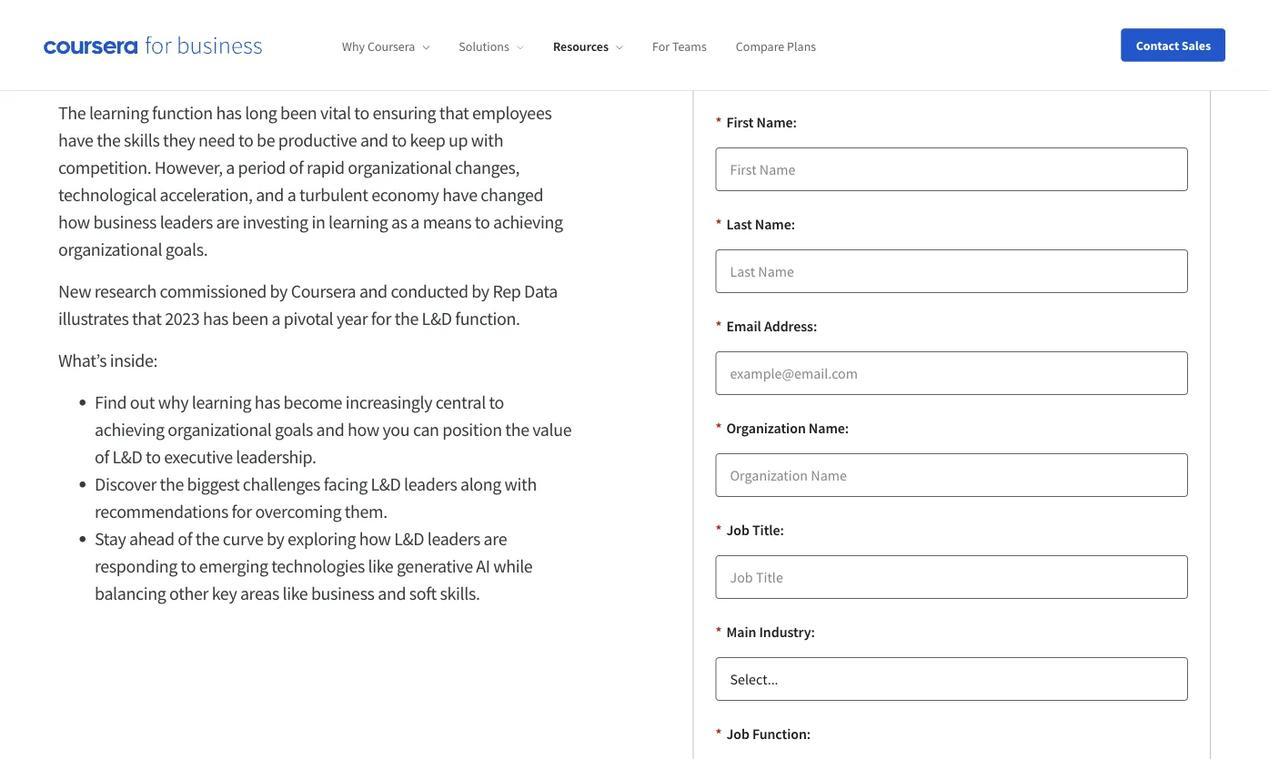 Task type: describe. For each thing, give the bounding box(es) containing it.
central
[[436, 391, 486, 414]]

leadership.
[[236, 446, 317, 469]]

title:
[[753, 521, 785, 539]]

for teams link
[[653, 38, 707, 55]]

why
[[158, 391, 189, 414]]

* for * main industry:
[[716, 623, 722, 641]]

facing
[[324, 473, 368, 496]]

new
[[58, 280, 91, 303]]

in
[[312, 211, 325, 234]]

recommendations
[[95, 501, 228, 523]]

find out why learning has become increasingly central to achieving organizational goals and how you can position the value of l&d to executive leadership. discover the biggest challenges facing l&d leaders along with recommendations for overcoming them. stay ahead of the curve by exploring how l&d leaders are responding to emerging technologies like generative ai while balancing other key areas like business and soft skills.
[[95, 391, 572, 605]]

along
[[461, 473, 502, 496]]

email
[[727, 317, 762, 335]]

has inside find out why learning has become increasingly central to achieving organizational goals and how you can position the value of l&d to executive leadership. discover the biggest challenges facing l&d leaders along with recommendations for overcoming them. stay ahead of the curve by exploring how l&d leaders are responding to emerging technologies like generative ai while balancing other key areas like business and soft skills.
[[255, 391, 280, 414]]

responding
[[95, 555, 177, 578]]

0 vertical spatial coursera
[[368, 38, 415, 55]]

the left curve in the bottom of the page
[[196, 528, 220, 551]]

for
[[653, 38, 670, 55]]

function.
[[455, 308, 520, 330]]

them.
[[345, 501, 388, 523]]

* main industry:
[[716, 623, 816, 641]]

long
[[245, 102, 277, 125]]

function:
[[753, 725, 811, 743]]

illustrates
[[58, 308, 129, 330]]

to right means
[[475, 211, 490, 234]]

name: for * last name:
[[755, 215, 796, 233]]

skills
[[124, 129, 160, 152]]

1 horizontal spatial of
[[178, 528, 192, 551]]

l&d up discover
[[112, 446, 142, 469]]

teams
[[673, 38, 707, 55]]

pivotal
[[284, 308, 333, 330]]

contact sales
[[1137, 37, 1212, 53]]

* for * organization name:
[[716, 419, 722, 437]]

* email address:
[[716, 317, 818, 335]]

industry:
[[760, 623, 816, 641]]

first
[[727, 113, 754, 132]]

by up "pivotal"
[[270, 280, 288, 303]]

balancing
[[95, 583, 166, 605]]

you
[[383, 419, 410, 442]]

Last Name text field
[[716, 250, 1189, 294]]

to up discover
[[146, 446, 161, 469]]

* for * job function:
[[716, 725, 722, 743]]

and up investing
[[256, 184, 284, 207]]

technological
[[58, 184, 157, 207]]

economy
[[372, 184, 439, 207]]

has inside the learning function has long been vital to ensuring that employees have the skills they need to be productive and to keep up with competition. however, a period of rapid organizational changes, technological acceleration, and a turbulent economy have changed how business leaders are investing in learning as a means to achieving organizational goals.
[[216, 102, 242, 125]]

function
[[152, 102, 213, 125]]

resources link
[[553, 38, 624, 55]]

emerging
[[199, 555, 268, 578]]

1 vertical spatial organizational
[[58, 239, 162, 261]]

as
[[392, 211, 408, 234]]

0 vertical spatial organizational
[[348, 157, 452, 179]]

been inside the learning function has long been vital to ensuring that employees have the skills they need to be productive and to keep up with competition. however, a period of rapid organizational changes, technological acceleration, and a turbulent economy have changed how business leaders are investing in learning as a means to achieving organizational goals.
[[280, 102, 317, 125]]

* organization name:
[[716, 419, 849, 437]]

soft
[[409, 583, 437, 605]]

0 vertical spatial have
[[58, 129, 93, 152]]

how inside the learning function has long been vital to ensuring that employees have the skills they need to be productive and to keep up with competition. however, a period of rapid organizational changes, technological acceleration, and a turbulent economy have changed how business leaders are investing in learning as a means to achieving organizational goals.
[[58, 211, 90, 234]]

has inside new research commissioned by coursera and conducted by rep data illustrates that 2023 has been a pivotal year for the l&d function.
[[203, 308, 229, 330]]

the learning function has long been vital to ensuring that employees have the skills they need to be productive and to keep up with competition. however, a period of rapid organizational changes, technological acceleration, and a turbulent economy have changed how business leaders are investing in learning as a means to achieving organizational goals.
[[58, 102, 563, 261]]

what's
[[58, 350, 107, 372]]

increasingly
[[346, 391, 432, 414]]

* for * last name:
[[716, 215, 722, 233]]

and down the ensuring
[[360, 129, 389, 152]]

to right vital
[[354, 102, 369, 125]]

biggest
[[187, 473, 240, 496]]

ai
[[476, 555, 490, 578]]

* job function:
[[716, 725, 811, 743]]

commissioned
[[160, 280, 267, 303]]

l&d up them.
[[371, 473, 401, 496]]

why coursera link
[[342, 38, 430, 55]]

rep
[[493, 280, 521, 303]]

why
[[342, 38, 365, 55]]

out
[[130, 391, 155, 414]]

the up 'recommendations'
[[160, 473, 184, 496]]

curve
[[223, 528, 263, 551]]

need
[[199, 129, 235, 152]]

rapid
[[307, 157, 345, 179]]

2 vertical spatial how
[[359, 528, 391, 551]]

compare
[[736, 38, 785, 55]]

* for * first name:
[[716, 113, 722, 132]]

* first name:
[[716, 113, 797, 132]]

investing
[[243, 211, 308, 234]]

year
[[337, 308, 368, 330]]

to down the ensuring
[[392, 129, 407, 152]]

a up investing
[[287, 184, 296, 207]]

1 vertical spatial leaders
[[404, 473, 457, 496]]

achieving inside find out why learning has become increasingly central to achieving organizational goals and how you can position the value of l&d to executive leadership. discover the biggest challenges facing l&d leaders along with recommendations for overcoming them. stay ahead of the curve by exploring how l&d leaders are responding to emerging technologies like generative ai while balancing other key areas like business and soft skills.
[[95, 419, 164, 442]]

position
[[443, 419, 502, 442]]

by left rep
[[472, 280, 490, 303]]

solutions
[[459, 38, 510, 55]]

value
[[533, 419, 572, 442]]

* for * email address:
[[716, 317, 722, 335]]

1 vertical spatial like
[[283, 583, 308, 605]]

areas
[[240, 583, 279, 605]]

the
[[58, 102, 86, 125]]

why coursera
[[342, 38, 415, 55]]

exploring
[[288, 528, 356, 551]]

while
[[494, 555, 533, 578]]



Task type: vqa. For each thing, say whether or not it's contained in the screenshot.
with in the Find out why learning has become increasingly central to achieving organizational goals and how you can position the value of L&D to executive leadership. Discover the biggest challenges facing L&D leaders along with recommendations for overcoming them. Stay ahead of the curve by exploring how L&D leaders are responding to emerging technologies like generative AI while balancing other key areas like business and soft skills.
yes



Task type: locate. For each thing, give the bounding box(es) containing it.
contact sales button
[[1122, 29, 1226, 61]]

1 horizontal spatial organizational
[[168, 419, 272, 442]]

data
[[524, 280, 558, 303]]

achieving down changed
[[493, 211, 563, 234]]

like left generative
[[368, 555, 394, 578]]

1 vertical spatial for
[[232, 501, 252, 523]]

changes,
[[455, 157, 520, 179]]

0 vertical spatial been
[[280, 102, 317, 125]]

for right year
[[371, 308, 391, 330]]

1 vertical spatial been
[[232, 308, 268, 330]]

name: right last
[[755, 215, 796, 233]]

First Name text field
[[716, 148, 1189, 192]]

1 horizontal spatial learning
[[192, 391, 251, 414]]

3 * from the top
[[716, 317, 722, 335]]

0 vertical spatial achieving
[[493, 211, 563, 234]]

are inside the learning function has long been vital to ensuring that employees have the skills they need to be productive and to keep up with competition. however, a period of rapid organizational changes, technological acceleration, and a turbulent economy have changed how business leaders are investing in learning as a means to achieving organizational goals.
[[216, 211, 239, 234]]

* last name:
[[716, 215, 796, 233]]

* for * job title:
[[716, 521, 722, 539]]

1 horizontal spatial business
[[311, 583, 375, 605]]

ensuring
[[373, 102, 436, 125]]

0 horizontal spatial like
[[283, 583, 308, 605]]

2 vertical spatial learning
[[192, 391, 251, 414]]

inside:
[[110, 350, 158, 372]]

6 * from the top
[[716, 623, 722, 641]]

0 horizontal spatial achieving
[[95, 419, 164, 442]]

coursera up "pivotal"
[[291, 280, 356, 303]]

how down them.
[[359, 528, 391, 551]]

organizational inside find out why learning has become increasingly central to achieving organizational goals and how you can position the value of l&d to executive leadership. discover the biggest challenges facing l&d leaders along with recommendations for overcoming them. stay ahead of the curve by exploring how l&d leaders are responding to emerging technologies like generative ai while balancing other key areas like business and soft skills.
[[168, 419, 272, 442]]

can
[[413, 419, 439, 442]]

1 vertical spatial with
[[505, 473, 537, 496]]

competition.
[[58, 157, 151, 179]]

contact
[[1137, 37, 1180, 53]]

coursera for business image
[[44, 36, 262, 54]]

has
[[216, 102, 242, 125], [203, 308, 229, 330], [255, 391, 280, 414]]

1 vertical spatial business
[[311, 583, 375, 605]]

job for job function:
[[727, 725, 750, 743]]

0 vertical spatial business
[[93, 211, 157, 234]]

1 vertical spatial have
[[443, 184, 478, 207]]

acceleration,
[[160, 184, 253, 207]]

has up "need"
[[216, 102, 242, 125]]

0 vertical spatial has
[[216, 102, 242, 125]]

to left be
[[238, 129, 254, 152]]

have
[[58, 129, 93, 152], [443, 184, 478, 207]]

1 horizontal spatial like
[[368, 555, 394, 578]]

with right along at bottom left
[[505, 473, 537, 496]]

skills.
[[440, 583, 480, 605]]

l&d up generative
[[394, 528, 424, 551]]

2 vertical spatial of
[[178, 528, 192, 551]]

new research commissioned by coursera and conducted by rep data illustrates that 2023 has been a pivotal year for the l&d function.
[[58, 280, 558, 330]]

productive
[[278, 129, 357, 152]]

solutions link
[[459, 38, 524, 55]]

compare plans
[[736, 38, 817, 55]]

has up goals
[[255, 391, 280, 414]]

been
[[280, 102, 317, 125], [232, 308, 268, 330]]

name:
[[757, 113, 797, 132], [755, 215, 796, 233], [809, 419, 849, 437]]

like right areas
[[283, 583, 308, 605]]

1 horizontal spatial are
[[484, 528, 507, 551]]

2 job from the top
[[727, 725, 750, 743]]

a
[[226, 157, 235, 179], [287, 184, 296, 207], [411, 211, 420, 234], [272, 308, 281, 330]]

organizational up research
[[58, 239, 162, 261]]

turbulent
[[299, 184, 368, 207]]

last
[[727, 215, 753, 233]]

are up ai
[[484, 528, 507, 551]]

generative
[[397, 555, 473, 578]]

0 horizontal spatial of
[[95, 446, 109, 469]]

a inside new research commissioned by coursera and conducted by rep data illustrates that 2023 has been a pivotal year for the l&d function.
[[272, 308, 281, 330]]

* job title:
[[716, 521, 785, 539]]

0 vertical spatial that
[[440, 102, 469, 125]]

by
[[270, 280, 288, 303], [472, 280, 490, 303], [267, 528, 284, 551]]

learning right why
[[192, 391, 251, 414]]

Organization Name text field
[[716, 454, 1189, 497]]

job left function:
[[727, 725, 750, 743]]

1 horizontal spatial coursera
[[368, 38, 415, 55]]

leaders inside the learning function has long been vital to ensuring that employees have the skills they need to be productive and to keep up with competition. however, a period of rapid organizational changes, technological acceleration, and a turbulent economy have changed how business leaders are investing in learning as a means to achieving organizational goals.
[[160, 211, 213, 234]]

0 vertical spatial job
[[727, 521, 750, 539]]

1 vertical spatial achieving
[[95, 419, 164, 442]]

of up discover
[[95, 446, 109, 469]]

challenges
[[243, 473, 321, 496]]

7 * from the top
[[716, 725, 722, 743]]

that up up
[[440, 102, 469, 125]]

0 horizontal spatial been
[[232, 308, 268, 330]]

0 vertical spatial leaders
[[160, 211, 213, 234]]

with up changes,
[[471, 129, 504, 152]]

that inside the learning function has long been vital to ensuring that employees have the skills they need to be productive and to keep up with competition. however, a period of rapid organizational changes, technological acceleration, and a turbulent economy have changed how business leaders are investing in learning as a means to achieving organizational goals.
[[440, 102, 469, 125]]

ahead
[[129, 528, 175, 551]]

for inside find out why learning has become increasingly central to achieving organizational goals and how you can position the value of l&d to executive leadership. discover the biggest challenges facing l&d leaders along with recommendations for overcoming them. stay ahead of the curve by exploring how l&d leaders are responding to emerging technologies like generative ai while balancing other key areas like business and soft skills.
[[232, 501, 252, 523]]

other
[[169, 583, 209, 605]]

0 vertical spatial of
[[289, 157, 304, 179]]

2 vertical spatial has
[[255, 391, 280, 414]]

name: for * first name:
[[757, 113, 797, 132]]

executive
[[164, 446, 233, 469]]

keep
[[410, 129, 446, 152]]

achieving down out
[[95, 419, 164, 442]]

are
[[216, 211, 239, 234], [484, 528, 507, 551]]

0 horizontal spatial that
[[132, 308, 162, 330]]

technologies
[[272, 555, 365, 578]]

2 vertical spatial leaders
[[428, 528, 481, 551]]

business down technological on the top
[[93, 211, 157, 234]]

that inside new research commissioned by coursera and conducted by rep data illustrates that 2023 has been a pivotal year for the l&d function.
[[132, 308, 162, 330]]

5 * from the top
[[716, 521, 722, 539]]

job left title:
[[727, 521, 750, 539]]

for
[[371, 308, 391, 330], [232, 501, 252, 523]]

business inside find out why learning has become increasingly central to achieving organizational goals and how you can position the value of l&d to executive leadership. discover the biggest challenges facing l&d leaders along with recommendations for overcoming them. stay ahead of the curve by exploring how l&d leaders are responding to emerging technologies like generative ai while balancing other key areas like business and soft skills.
[[311, 583, 375, 605]]

0 vertical spatial for
[[371, 308, 391, 330]]

1 vertical spatial that
[[132, 308, 162, 330]]

* left last
[[716, 215, 722, 233]]

l&d down conducted
[[422, 308, 452, 330]]

are down acceleration,
[[216, 211, 239, 234]]

key
[[212, 583, 237, 605]]

0 vertical spatial with
[[471, 129, 504, 152]]

and up year
[[359, 280, 388, 303]]

1 vertical spatial learning
[[329, 211, 388, 234]]

1 vertical spatial coursera
[[291, 280, 356, 303]]

how down technological on the top
[[58, 211, 90, 234]]

learning up skills
[[89, 102, 149, 125]]

2 vertical spatial name:
[[809, 419, 849, 437]]

to
[[354, 102, 369, 125], [238, 129, 254, 152], [392, 129, 407, 152], [475, 211, 490, 234], [489, 391, 504, 414], [146, 446, 161, 469], [181, 555, 196, 578]]

1 vertical spatial are
[[484, 528, 507, 551]]

with
[[471, 129, 504, 152], [505, 473, 537, 496]]

1 horizontal spatial for
[[371, 308, 391, 330]]

name: for * organization name:
[[809, 419, 849, 437]]

achieving
[[493, 211, 563, 234], [95, 419, 164, 442]]

*
[[716, 113, 722, 132], [716, 215, 722, 233], [716, 317, 722, 335], [716, 419, 722, 437], [716, 521, 722, 539], [716, 623, 722, 641], [716, 725, 722, 743]]

leaders up generative
[[428, 528, 481, 551]]

the inside new research commissioned by coursera and conducted by rep data illustrates that 2023 has been a pivotal year for the l&d function.
[[395, 308, 419, 330]]

4 * from the top
[[716, 419, 722, 437]]

of right ahead
[[178, 528, 192, 551]]

by inside find out why learning has become increasingly central to achieving organizational goals and how you can position the value of l&d to executive leadership. discover the biggest challenges facing l&d leaders along with recommendations for overcoming them. stay ahead of the curve by exploring how l&d leaders are responding to emerging technologies like generative ai while balancing other key areas like business and soft skills.
[[267, 528, 284, 551]]

1 horizontal spatial have
[[443, 184, 478, 207]]

1 horizontal spatial been
[[280, 102, 317, 125]]

leaders up goals.
[[160, 211, 213, 234]]

2 horizontal spatial of
[[289, 157, 304, 179]]

coursera inside new research commissioned by coursera and conducted by rep data illustrates that 2023 has been a pivotal year for the l&d function.
[[291, 280, 356, 303]]

business down technologies
[[311, 583, 375, 605]]

be
[[257, 129, 275, 152]]

learning down turbulent
[[329, 211, 388, 234]]

0 vertical spatial how
[[58, 211, 90, 234]]

business inside the learning function has long been vital to ensuring that employees have the skills they need to be productive and to keep up with competition. however, a period of rapid organizational changes, technological acceleration, and a turbulent economy have changed how business leaders are investing in learning as a means to achieving organizational goals.
[[93, 211, 157, 234]]

been down 'commissioned'
[[232, 308, 268, 330]]

l&d inside new research commissioned by coursera and conducted by rep data illustrates that 2023 has been a pivotal year for the l&d function.
[[422, 308, 452, 330]]

2 * from the top
[[716, 215, 722, 233]]

1 * from the top
[[716, 113, 722, 132]]

1 horizontal spatial with
[[505, 473, 537, 496]]

sales
[[1182, 37, 1212, 53]]

for inside new research commissioned by coursera and conducted by rep data illustrates that 2023 has been a pivotal year for the l&d function.
[[371, 308, 391, 330]]

main
[[727, 623, 757, 641]]

compare plans link
[[736, 38, 817, 55]]

example@email.com email field
[[716, 352, 1189, 396]]

0 vertical spatial are
[[216, 211, 239, 234]]

by right curve in the bottom of the page
[[267, 528, 284, 551]]

to up 'other'
[[181, 555, 196, 578]]

of left rapid
[[289, 157, 304, 179]]

* left main
[[716, 623, 722, 641]]

of
[[289, 157, 304, 179], [95, 446, 109, 469], [178, 528, 192, 551]]

name: right "organization"
[[809, 419, 849, 437]]

0 vertical spatial name:
[[757, 113, 797, 132]]

2 horizontal spatial learning
[[329, 211, 388, 234]]

* left function:
[[716, 725, 722, 743]]

the up 'competition.'
[[97, 129, 121, 152]]

1 vertical spatial name:
[[755, 215, 796, 233]]

1 horizontal spatial achieving
[[493, 211, 563, 234]]

of inside the learning function has long been vital to ensuring that employees have the skills they need to be productive and to keep up with competition. however, a period of rapid organizational changes, technological acceleration, and a turbulent economy have changed how business leaders are investing in learning as a means to achieving organizational goals.
[[289, 157, 304, 179]]

0 vertical spatial like
[[368, 555, 394, 578]]

1 vertical spatial how
[[348, 419, 380, 442]]

0 horizontal spatial are
[[216, 211, 239, 234]]

plans
[[788, 38, 817, 55]]

discover
[[95, 473, 157, 496]]

0 vertical spatial learning
[[89, 102, 149, 125]]

been inside new research commissioned by coursera and conducted by rep data illustrates that 2023 has been a pivotal year for the l&d function.
[[232, 308, 268, 330]]

leaders left along at bottom left
[[404, 473, 457, 496]]

vital
[[320, 102, 351, 125]]

changed
[[481, 184, 544, 207]]

has down 'commissioned'
[[203, 308, 229, 330]]

the down conducted
[[395, 308, 419, 330]]

2 vertical spatial organizational
[[168, 419, 272, 442]]

find
[[95, 391, 127, 414]]

organizational
[[348, 157, 452, 179], [58, 239, 162, 261], [168, 419, 272, 442]]

have down the
[[58, 129, 93, 152]]

for teams
[[653, 38, 707, 55]]

means
[[423, 211, 472, 234]]

and down become
[[316, 419, 345, 442]]

leaders
[[160, 211, 213, 234], [404, 473, 457, 496], [428, 528, 481, 551]]

address:
[[765, 317, 818, 335]]

become
[[284, 391, 342, 414]]

have up means
[[443, 184, 478, 207]]

the inside the learning function has long been vital to ensuring that employees have the skills they need to be productive and to keep up with competition. however, a period of rapid organizational changes, technological acceleration, and a turbulent economy have changed how business leaders are investing in learning as a means to achieving organizational goals.
[[97, 129, 121, 152]]

2023
[[165, 308, 200, 330]]

organizational up "executive"
[[168, 419, 272, 442]]

0 horizontal spatial have
[[58, 129, 93, 152]]

1 vertical spatial has
[[203, 308, 229, 330]]

organizational up economy at the top left
[[348, 157, 452, 179]]

* left first
[[716, 113, 722, 132]]

for up curve in the bottom of the page
[[232, 501, 252, 523]]

name: right first
[[757, 113, 797, 132]]

research
[[94, 280, 157, 303]]

what's inside:
[[58, 350, 158, 372]]

and left 'soft'
[[378, 583, 406, 605]]

1 job from the top
[[727, 521, 750, 539]]

a down "need"
[[226, 157, 235, 179]]

been up productive
[[280, 102, 317, 125]]

however,
[[155, 157, 223, 179]]

that down research
[[132, 308, 162, 330]]

employees
[[472, 102, 552, 125]]

0 horizontal spatial for
[[232, 501, 252, 523]]

with inside find out why learning has become increasingly central to achieving organizational goals and how you can position the value of l&d to executive leadership. discover the biggest challenges facing l&d leaders along with recommendations for overcoming them. stay ahead of the curve by exploring how l&d leaders are responding to emerging technologies like generative ai while balancing other key areas like business and soft skills.
[[505, 473, 537, 496]]

conducted
[[391, 280, 469, 303]]

1 vertical spatial of
[[95, 446, 109, 469]]

achieving inside the learning function has long been vital to ensuring that employees have the skills they need to be productive and to keep up with competition. however, a period of rapid organizational changes, technological acceleration, and a turbulent economy have changed how business leaders are investing in learning as a means to achieving organizational goals.
[[493, 211, 563, 234]]

period
[[238, 157, 286, 179]]

to right central
[[489, 391, 504, 414]]

how left you
[[348, 419, 380, 442]]

and
[[360, 129, 389, 152], [256, 184, 284, 207], [359, 280, 388, 303], [316, 419, 345, 442], [378, 583, 406, 605]]

overcoming
[[255, 501, 341, 523]]

0 horizontal spatial business
[[93, 211, 157, 234]]

* left email
[[716, 317, 722, 335]]

that
[[440, 102, 469, 125], [132, 308, 162, 330]]

up
[[449, 129, 468, 152]]

a right the "as"
[[411, 211, 420, 234]]

resources
[[553, 38, 609, 55]]

0 horizontal spatial organizational
[[58, 239, 162, 261]]

they
[[163, 129, 195, 152]]

a left "pivotal"
[[272, 308, 281, 330]]

0 horizontal spatial with
[[471, 129, 504, 152]]

1 horizontal spatial that
[[440, 102, 469, 125]]

coursera right why
[[368, 38, 415, 55]]

coursera
[[368, 38, 415, 55], [291, 280, 356, 303]]

job for job title:
[[727, 521, 750, 539]]

* left "organization"
[[716, 419, 722, 437]]

and inside new research commissioned by coursera and conducted by rep data illustrates that 2023 has been a pivotal year for the l&d function.
[[359, 280, 388, 303]]

0 horizontal spatial learning
[[89, 102, 149, 125]]

with inside the learning function has long been vital to ensuring that employees have the skills they need to be productive and to keep up with competition. however, a period of rapid organizational changes, technological acceleration, and a turbulent economy have changed how business leaders are investing in learning as a means to achieving organizational goals.
[[471, 129, 504, 152]]

organization
[[727, 419, 806, 437]]

1 vertical spatial job
[[727, 725, 750, 743]]

Job Title text field
[[716, 556, 1189, 599]]

the left value
[[506, 419, 530, 442]]

0 horizontal spatial coursera
[[291, 280, 356, 303]]

2 horizontal spatial organizational
[[348, 157, 452, 179]]

how
[[58, 211, 90, 234], [348, 419, 380, 442], [359, 528, 391, 551]]

are inside find out why learning has become increasingly central to achieving organizational goals and how you can position the value of l&d to executive leadership. discover the biggest challenges facing l&d leaders along with recommendations for overcoming them. stay ahead of the curve by exploring how l&d leaders are responding to emerging technologies like generative ai while balancing other key areas like business and soft skills.
[[484, 528, 507, 551]]

learning inside find out why learning has become increasingly central to achieving organizational goals and how you can position the value of l&d to executive leadership. discover the biggest challenges facing l&d leaders along with recommendations for overcoming them. stay ahead of the curve by exploring how l&d leaders are responding to emerging technologies like generative ai while balancing other key areas like business and soft skills.
[[192, 391, 251, 414]]

* left title:
[[716, 521, 722, 539]]



